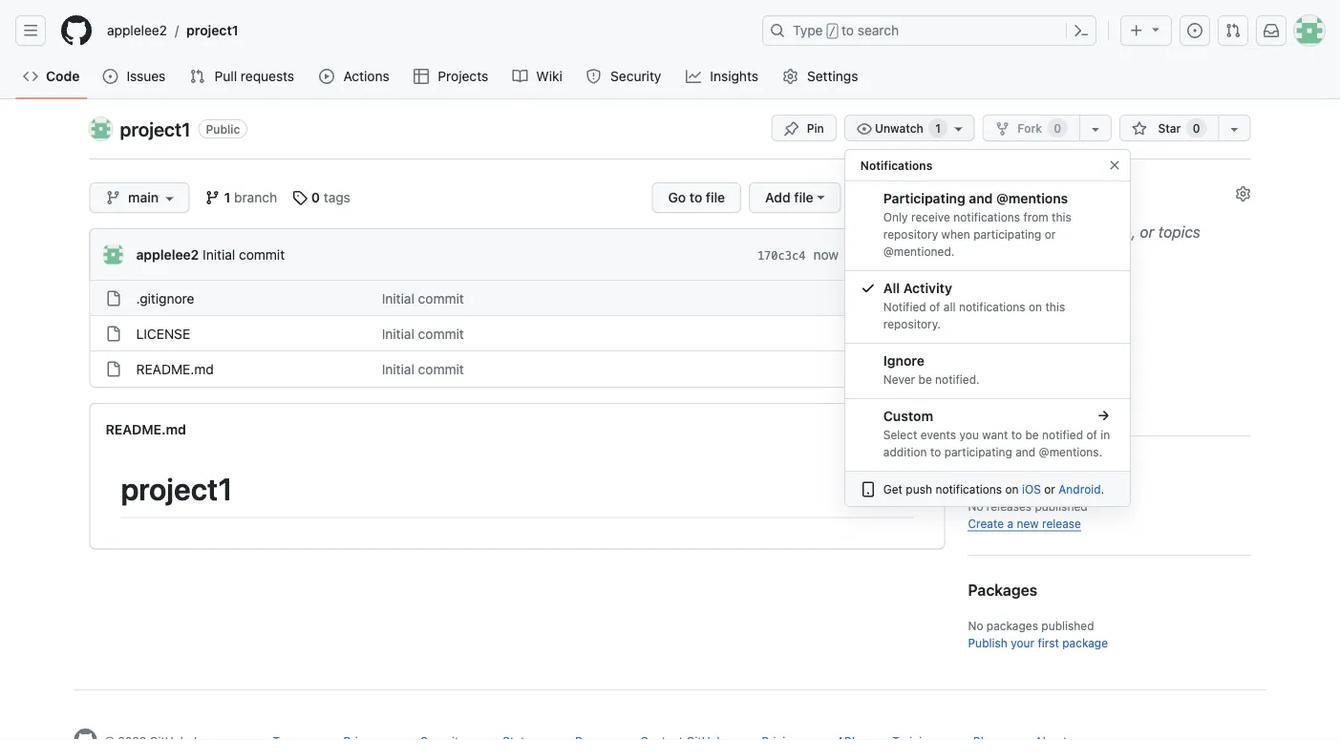 Task type: locate. For each thing, give the bounding box(es) containing it.
your
[[1011, 636, 1035, 650]]

0 vertical spatial on
[[1029, 300, 1043, 313]]

select events you want to be notified of in addition to participating and @mentions.
[[884, 428, 1110, 459]]

readme.md down file image
[[106, 421, 186, 437]]

1 horizontal spatial code
[[884, 190, 918, 205]]

initial commit link
[[203, 247, 285, 262], [382, 290, 464, 306], [382, 326, 464, 342], [382, 361, 464, 377]]

3 cell from the top
[[106, 359, 121, 379]]

project1 link up pull
[[179, 15, 246, 46]]

published up package
[[1042, 619, 1095, 633]]

1 horizontal spatial star image
[[1132, 121, 1148, 137]]

.
[[1101, 483, 1105, 496]]

1 vertical spatial of
[[1087, 428, 1098, 441]]

0 vertical spatial project1
[[186, 22, 238, 38]]

notifications
[[861, 159, 933, 172]]

0 for 0 stars
[[995, 339, 1004, 355]]

grid
[[90, 280, 944, 387]]

graph image
[[686, 69, 701, 84]]

0 vertical spatial code
[[46, 68, 80, 84]]

published
[[1035, 500, 1088, 513], [1042, 619, 1095, 633]]

be inside select events you want to be notified of in addition to participating and @mentions.
[[1026, 428, 1039, 441]]

packages link
[[968, 579, 1251, 602]]

1 horizontal spatial 1
[[936, 121, 941, 135]]

book image
[[513, 69, 528, 84]]

applelee2
[[107, 22, 167, 38], [136, 247, 199, 262]]

0 vertical spatial of
[[930, 300, 941, 313]]

readme.md
[[136, 361, 214, 377], [106, 421, 186, 437]]

participating
[[974, 227, 1042, 241], [945, 445, 1013, 459]]

0 forks
[[995, 395, 1038, 410]]

published inside no packages published publish your first package
[[1042, 619, 1095, 633]]

0 vertical spatial participating
[[974, 227, 1042, 241]]

1 file image from the top
[[106, 291, 121, 306]]

now for license
[[904, 326, 929, 342]]

to right the go on the top
[[690, 190, 702, 205]]

about
[[968, 185, 1012, 203]]

and up releases
[[1016, 445, 1036, 459]]

on up stars
[[1029, 300, 1043, 313]]

1 vertical spatial be
[[1026, 428, 1039, 441]]

initial commit for readme.md
[[382, 361, 464, 377]]

or
[[1140, 223, 1155, 241], [1045, 227, 1056, 241], [1045, 483, 1056, 496]]

1 vertical spatial project1 link
[[120, 118, 191, 140]]

@mentioned.
[[884, 245, 955, 258]]

row
[[90, 280, 944, 316], [90, 315, 944, 352], [90, 351, 944, 387]]

1 horizontal spatial on
[[1029, 300, 1043, 313]]

applelee2 link
[[99, 15, 175, 46], [136, 247, 199, 262]]

/ inside applelee2 / project1
[[175, 22, 179, 38]]

1 vertical spatial and
[[1016, 445, 1036, 459]]

no up create
[[968, 500, 984, 513]]

initial for .gitignore
[[382, 290, 415, 306]]

initial
[[203, 247, 235, 262], [382, 290, 415, 306], [382, 326, 415, 342], [382, 361, 415, 377]]

1 vertical spatial no
[[968, 500, 984, 513]]

pulse image
[[968, 312, 984, 327]]

0 horizontal spatial issue opened image
[[103, 69, 118, 84]]

0 vertical spatial cell
[[106, 289, 121, 309]]

2 git branch image from the left
[[205, 190, 220, 205]]

check image
[[861, 280, 876, 296]]

pull requests
[[215, 68, 294, 84]]

1 cell from the top
[[106, 289, 121, 309]]

1 horizontal spatial /
[[829, 25, 836, 38]]

0 horizontal spatial code
[[46, 68, 80, 84]]

0 vertical spatial initial commit
[[382, 290, 464, 306]]

initial commit for license
[[382, 326, 464, 342]]

0 horizontal spatial on
[[1006, 483, 1019, 496]]

edit this file image
[[906, 422, 922, 437]]

security link
[[579, 62, 671, 91]]

initial commit link for readme.md
[[382, 361, 464, 377]]

search
[[858, 22, 899, 38]]

this
[[1052, 210, 1072, 224], [1046, 300, 1065, 313]]

of left all
[[930, 300, 941, 313]]

1 file from the left
[[706, 190, 725, 205]]

list containing applelee2 / project1
[[99, 15, 751, 46]]

this inside 'all activity notified of all notifications on this repository.'
[[1046, 300, 1065, 313]]

3 no from the top
[[968, 619, 984, 633]]

0 vertical spatial notifications
[[954, 210, 1020, 224]]

on up releases
[[1006, 483, 1019, 496]]

select
[[884, 428, 918, 441]]

1 no from the top
[[968, 223, 988, 241]]

0 right star
[[1193, 121, 1201, 135]]

1 vertical spatial homepage image
[[74, 729, 97, 740]]

0 vertical spatial and
[[969, 190, 993, 206]]

code up only
[[884, 190, 918, 205]]

be left the 'notified' on the bottom right of page
[[1026, 428, 1039, 441]]

now down notified
[[904, 326, 929, 342]]

notifications inside participating and @mentions only receive notifications from this repository when participating or @mentioned.
[[954, 210, 1020, 224]]

2 vertical spatial cell
[[106, 359, 121, 379]]

star image
[[1132, 121, 1148, 137], [968, 340, 984, 355]]

0 vertical spatial file image
[[106, 291, 121, 306]]

0 horizontal spatial file
[[706, 190, 725, 205]]

applelee2 for applelee2 / project1
[[107, 22, 167, 38]]

1 vertical spatial code
[[884, 190, 918, 205]]

.gitignore
[[136, 290, 194, 306]]

0 vertical spatial issue opened image
[[1188, 23, 1203, 38]]

2 file image from the top
[[106, 326, 121, 342]]

this right activity link
[[1046, 300, 1065, 313]]

cell
[[106, 289, 121, 309], [106, 324, 121, 344], [106, 359, 121, 379]]

see your forks of this repository image
[[1088, 121, 1104, 137]]

of left in
[[1087, 428, 1098, 441]]

1 vertical spatial notifications
[[959, 300, 1026, 313]]

and inside participating and @mentions only receive notifications from this repository when participating or @mentioned.
[[969, 190, 993, 206]]

1 initial commit from the top
[[382, 290, 464, 306]]

0 horizontal spatial git branch image
[[106, 190, 121, 205]]

no inside no packages published publish your first package
[[968, 619, 984, 633]]

file right the add at the top right of page
[[794, 190, 814, 205]]

notifications inside 'all activity notified of all notifications on this repository.'
[[959, 300, 1026, 313]]

readme.md down the 'license' at the left top of the page
[[136, 361, 214, 377]]

triangle down image
[[1148, 21, 1164, 37], [922, 190, 937, 205]]

issue opened image left issues
[[103, 69, 118, 84]]

0 vertical spatial 1
[[936, 121, 941, 135]]

no up the provided.
[[968, 223, 988, 241]]

notified.
[[935, 373, 980, 386]]

this right from
[[1052, 210, 1072, 224]]

star image left star
[[1132, 121, 1148, 137]]

0 right fork
[[1054, 121, 1062, 135]]

now right 170c3c4 at right
[[814, 247, 839, 262]]

1 horizontal spatial activity
[[995, 311, 1041, 327]]

1 vertical spatial readme.md link
[[106, 421, 186, 437]]

1 vertical spatial project1
[[120, 118, 191, 140]]

1 for 1
[[936, 121, 941, 135]]

initial commit link for .gitignore
[[382, 290, 464, 306]]

1 horizontal spatial git branch image
[[205, 190, 220, 205]]

1 vertical spatial issue opened image
[[103, 69, 118, 84]]

0 horizontal spatial of
[[930, 300, 941, 313]]

1
[[936, 121, 941, 135], [224, 190, 231, 205]]

readme.md link
[[136, 361, 214, 377], [106, 421, 186, 437]]

2 initial commit from the top
[[382, 326, 464, 342]]

0 right tag icon
[[311, 190, 320, 205]]

no inside no releases published create a new release
[[968, 500, 984, 513]]

project1 link
[[179, 15, 246, 46], [120, 118, 191, 140]]

of
[[930, 300, 941, 313], [1087, 428, 1098, 441]]

to right want
[[1012, 428, 1022, 441]]

0 vertical spatial activity
[[904, 280, 952, 296]]

add file button
[[749, 182, 841, 213]]

/
[[175, 22, 179, 38], [829, 25, 836, 38]]

publish
[[968, 636, 1008, 650]]

git branch image
[[106, 190, 121, 205], [205, 190, 220, 205]]

requests
[[241, 68, 294, 84]]

1 row from the top
[[90, 280, 944, 316]]

1 vertical spatial applelee2
[[136, 247, 199, 262]]

applelee2 inside applelee2 / project1
[[107, 22, 167, 38]]

0 horizontal spatial and
[[969, 190, 993, 206]]

2 no from the top
[[968, 500, 984, 513]]

0 for 0 forks
[[995, 395, 1004, 410]]

1 vertical spatial participating
[[945, 445, 1013, 459]]

readme.md link down file image
[[106, 421, 186, 437]]

or down from
[[1045, 227, 1056, 241]]

applelee2 up issues link on the left top
[[107, 22, 167, 38]]

1 git branch image from the left
[[106, 190, 121, 205]]

be right "never"
[[919, 373, 932, 386]]

0 horizontal spatial 1
[[224, 190, 231, 205]]

git branch image left 1 branch
[[205, 190, 220, 205]]

1 vertical spatial on
[[1006, 483, 1019, 496]]

activity up all
[[904, 280, 952, 296]]

get push notifications on ios or android .
[[884, 483, 1105, 496]]

commit for .gitignore
[[418, 290, 464, 306]]

issue opened image
[[1188, 23, 1203, 38], [103, 69, 118, 84]]

/ inside type / to search
[[829, 25, 836, 38]]

published for release
[[1035, 500, 1088, 513]]

triangle down image up receive
[[922, 190, 937, 205]]

published inside no releases published create a new release
[[1035, 500, 1088, 513]]

0 vertical spatial triangle down image
[[1148, 21, 1164, 37]]

readme.md inside grid
[[136, 361, 214, 377]]

1 horizontal spatial be
[[1026, 428, 1039, 441]]

commits on main element
[[883, 247, 929, 262]]

1 horizontal spatial of
[[1087, 428, 1098, 441]]

published up release
[[1035, 500, 1088, 513]]

1 horizontal spatial issue opened image
[[1188, 23, 1203, 38]]

0 horizontal spatial activity
[[904, 280, 952, 296]]

1 branch
[[224, 190, 277, 205]]

project1 link down issues
[[120, 118, 191, 140]]

and up the when
[[969, 190, 993, 206]]

now
[[814, 247, 839, 262], [904, 290, 929, 306], [904, 326, 929, 342], [904, 361, 929, 377]]

list
[[99, 15, 751, 46]]

0 horizontal spatial be
[[919, 373, 932, 386]]

now up repository.
[[904, 290, 929, 306]]

notifications
[[954, 210, 1020, 224], [959, 300, 1026, 313], [936, 483, 1002, 496]]

file image up file image
[[106, 326, 121, 342]]

0 vertical spatial readme.md
[[136, 361, 214, 377]]

1 vertical spatial readme.md
[[106, 421, 186, 437]]

activity
[[904, 280, 952, 296], [995, 311, 1041, 327]]

release
[[1042, 517, 1081, 530]]

or inside participating and @mentions only receive notifications from this repository when participating or @mentioned.
[[1045, 227, 1056, 241]]

type / to search
[[793, 22, 899, 38]]

0 vertical spatial this
[[1052, 210, 1072, 224]]

be
[[919, 373, 932, 386], [1026, 428, 1039, 441]]

applelee2 up .gitignore link
[[136, 247, 199, 262]]

1 vertical spatial star image
[[968, 340, 984, 355]]

to
[[842, 22, 854, 38], [690, 190, 702, 205], [1012, 428, 1022, 441], [931, 445, 941, 459]]

1 horizontal spatial and
[[1016, 445, 1036, 459]]

3 initial commit from the top
[[382, 361, 464, 377]]

now link
[[814, 245, 839, 265]]

fork 0
[[1018, 121, 1062, 135]]

cell for readme.md
[[106, 359, 121, 379]]

1 vertical spatial triangle down image
[[922, 190, 937, 205]]

pin button
[[772, 115, 837, 141]]

170c3c4 now
[[758, 247, 839, 262]]

notifications down about at the top of the page
[[954, 210, 1020, 224]]

3 row from the top
[[90, 351, 944, 387]]

star image down 'pulse' icon
[[968, 340, 984, 355]]

this inside participating and @mentions only receive notifications from this repository when participating or @mentioned.
[[1052, 210, 1072, 224]]

go
[[668, 190, 686, 205]]

code right code image
[[46, 68, 80, 84]]

arrow right image
[[1096, 408, 1111, 424]]

git branch image for 1
[[205, 190, 220, 205]]

initial for license
[[382, 326, 415, 342]]

git pull request image
[[190, 69, 205, 84]]

0 horizontal spatial star image
[[968, 340, 984, 355]]

git branch image left main
[[106, 190, 121, 205]]

or left the topics
[[1140, 223, 1155, 241]]

0 right repo forked icon
[[995, 395, 1004, 410]]

0 horizontal spatial /
[[175, 22, 179, 38]]

file
[[706, 190, 725, 205], [794, 190, 814, 205]]

participating up the provided.
[[974, 227, 1042, 241]]

1 right unwatch
[[936, 121, 941, 135]]

participating down "you"
[[945, 445, 1013, 459]]

file right the go on the top
[[706, 190, 725, 205]]

or right ios link
[[1045, 483, 1056, 496]]

wiki link
[[505, 62, 571, 91]]

to down 'events'
[[931, 445, 941, 459]]

file image for license
[[106, 326, 121, 342]]

on inside 'all activity notified of all notifications on this repository.'
[[1029, 300, 1043, 313]]

applelee2 link up issues link on the left top
[[99, 15, 175, 46]]

initial commit
[[382, 290, 464, 306], [382, 326, 464, 342], [382, 361, 464, 377]]

1 horizontal spatial triangle down image
[[1148, 21, 1164, 37]]

0 vertical spatial be
[[919, 373, 932, 386]]

1 vertical spatial file image
[[106, 326, 121, 342]]

1 vertical spatial published
[[1042, 619, 1095, 633]]

0 vertical spatial no
[[968, 223, 988, 241]]

applelee2 for applelee2 initial commit
[[136, 247, 199, 262]]

notifications down releases
[[936, 483, 1002, 496]]

eye image
[[968, 367, 984, 383]]

website,
[[1078, 223, 1136, 241]]

readme.md link down the 'license' at the left top of the page
[[136, 361, 214, 377]]

1 vertical spatial 1
[[224, 190, 231, 205]]

applelee2 link up .gitignore link
[[136, 247, 199, 262]]

type
[[793, 22, 823, 38]]

2 file from the left
[[794, 190, 814, 205]]

project1 inside applelee2 / project1
[[186, 22, 238, 38]]

issue opened image inside issues link
[[103, 69, 118, 84]]

1 vertical spatial cell
[[106, 324, 121, 344]]

custom
[[884, 408, 934, 424]]

no inside the no description, website, or topics provided.
[[968, 223, 988, 241]]

now left notified.
[[904, 361, 929, 377]]

1 left the branch
[[224, 190, 231, 205]]

of inside 'all activity notified of all notifications on this repository.'
[[930, 300, 941, 313]]

0 vertical spatial star image
[[1132, 121, 1148, 137]]

2 vertical spatial initial commit
[[382, 361, 464, 377]]

ignore never be notified.
[[884, 353, 980, 386]]

triangle down image right the plus icon
[[1148, 21, 1164, 37]]

initial for readme.md
[[382, 361, 415, 377]]

push
[[906, 483, 933, 496]]

device mobile image
[[861, 482, 876, 497]]

play image
[[319, 69, 335, 84]]

2 vertical spatial no
[[968, 619, 984, 633]]

commit
[[239, 247, 285, 262], [883, 247, 929, 262], [418, 290, 464, 306], [418, 326, 464, 342], [418, 361, 464, 377]]

file image down @applelee2 icon
[[106, 291, 121, 306]]

no for no releases published create a new release
[[968, 500, 984, 513]]

all
[[944, 300, 956, 313]]

1 vertical spatial this
[[1046, 300, 1065, 313]]

main
[[128, 190, 159, 205]]

fork
[[1018, 121, 1042, 135]]

ios
[[1022, 483, 1041, 496]]

0 vertical spatial published
[[1035, 500, 1088, 513]]

homepage image
[[61, 15, 92, 46], [74, 729, 97, 740]]

activity up 0 stars
[[995, 311, 1041, 327]]

notifications right all
[[959, 300, 1026, 313]]

insights
[[710, 68, 759, 84]]

no
[[968, 223, 988, 241], [968, 500, 984, 513], [968, 619, 984, 633]]

0 vertical spatial applelee2
[[107, 22, 167, 38]]

0 left stars
[[995, 339, 1004, 355]]

add this repository to a list image
[[1227, 121, 1243, 137]]

2 cell from the top
[[106, 324, 121, 344]]

1 vertical spatial initial commit
[[382, 326, 464, 342]]

applelee2 initial commit
[[136, 247, 285, 262]]

1 horizontal spatial file
[[794, 190, 814, 205]]

2 row from the top
[[90, 315, 944, 352]]

issue opened image left git pull request icon
[[1188, 23, 1203, 38]]

file image
[[106, 291, 121, 306], [106, 326, 121, 342]]

issues link
[[95, 62, 174, 91]]

no up publish
[[968, 619, 984, 633]]

code
[[46, 68, 80, 84], [884, 190, 918, 205]]

initial commit link for license
[[382, 326, 464, 342]]

command palette image
[[1074, 23, 1089, 38]]



Task type: describe. For each thing, give the bounding box(es) containing it.
commit for readme.md
[[418, 361, 464, 377]]

tags
[[324, 190, 351, 205]]

never
[[884, 373, 915, 386]]

packages
[[987, 619, 1039, 633]]

this for participating and @mentions
[[1052, 210, 1072, 224]]

0 users starred this repository element
[[1186, 118, 1207, 138]]

no releases published create a new release
[[968, 500, 1088, 530]]

no description, website, or topics provided.
[[968, 223, 1201, 264]]

eye image
[[857, 121, 872, 137]]

ignore
[[884, 353, 925, 368]]

2 vertical spatial project1
[[121, 471, 233, 507]]

no for no packages published publish your first package
[[968, 619, 984, 633]]

notifications for and
[[954, 210, 1020, 224]]

/ for applelee2
[[175, 22, 179, 38]]

grid containing .gitignore
[[90, 280, 944, 387]]

projects
[[438, 68, 488, 84]]

@applelee2 image
[[102, 243, 125, 266]]

close menu image
[[1107, 158, 1122, 173]]

0 vertical spatial applelee2 link
[[99, 15, 175, 46]]

activity inside 'all activity notified of all notifications on this repository.'
[[904, 280, 952, 296]]

when
[[942, 227, 971, 241]]

git pull request image
[[1226, 23, 1241, 38]]

releases link
[[968, 462, 1033, 480]]

license
[[136, 326, 190, 342]]

addition
[[884, 445, 927, 459]]

repository
[[884, 227, 938, 241]]

170c3c4
[[758, 249, 806, 262]]

row containing license
[[90, 315, 944, 352]]

now for readme.md
[[904, 361, 929, 377]]

owner avatar image
[[89, 118, 112, 140]]

gear image
[[783, 69, 798, 84]]

actions
[[343, 68, 390, 84]]

first
[[1038, 636, 1059, 650]]

pin
[[807, 121, 824, 135]]

initial commit for .gitignore
[[382, 290, 464, 306]]

unwatch
[[872, 121, 927, 135]]

issue opened image for git pull request image
[[103, 69, 118, 84]]

1 vertical spatial activity
[[995, 311, 1041, 327]]

.gitignore link
[[136, 290, 194, 306]]

provided.
[[968, 246, 1033, 264]]

and inside select events you want to be notified of in addition to participating and @mentions.
[[1016, 445, 1036, 459]]

releases
[[968, 462, 1033, 480]]

published for package
[[1042, 619, 1095, 633]]

shield image
[[586, 69, 602, 84]]

add
[[765, 190, 791, 205]]

0 vertical spatial project1 link
[[179, 15, 246, 46]]

add file
[[765, 190, 814, 205]]

be inside ignore never be notified.
[[919, 373, 932, 386]]

issues
[[127, 68, 166, 84]]

a
[[1007, 517, 1014, 530]]

0 vertical spatial homepage image
[[61, 15, 92, 46]]

branch
[[234, 190, 277, 205]]

commit for license
[[418, 326, 464, 342]]

170c3c4 link
[[758, 247, 806, 264]]

create a new release link
[[968, 517, 1081, 530]]

star 0
[[1155, 121, 1201, 135]]

2 vertical spatial notifications
[[936, 483, 1002, 496]]

now for .gitignore
[[904, 290, 929, 306]]

wiki
[[536, 68, 563, 84]]

cell for .gitignore
[[106, 289, 121, 309]]

only
[[884, 210, 908, 224]]

this for all activity
[[1046, 300, 1065, 313]]

get
[[884, 483, 903, 496]]

topics
[[1159, 223, 1201, 241]]

to left 'search'
[[842, 22, 854, 38]]

file image
[[106, 362, 121, 377]]

participating inside participating and @mentions only receive notifications from this repository when participating or @mentioned.
[[974, 227, 1042, 241]]

tag image
[[292, 190, 308, 205]]

of inside select events you want to be notified of in addition to participating and @mentions.
[[1087, 428, 1098, 441]]

notifications for activity
[[959, 300, 1026, 313]]

go to file link
[[652, 182, 742, 213]]

file image for .gitignore
[[106, 291, 121, 306]]

participating
[[884, 190, 966, 206]]

1 for 1 branch
[[224, 190, 231, 205]]

insights link
[[678, 62, 768, 91]]

ios link
[[1022, 483, 1041, 496]]

applelee2 / project1
[[107, 22, 238, 38]]

no for no description, website, or topics provided.
[[968, 223, 988, 241]]

description,
[[992, 223, 1074, 241]]

settings link
[[775, 62, 867, 91]]

notifications image
[[1264, 23, 1279, 38]]

releases
[[987, 500, 1032, 513]]

row containing .gitignore
[[90, 280, 944, 316]]

receive
[[911, 210, 951, 224]]

activity link
[[968, 311, 1041, 327]]

git branch image for main
[[106, 190, 121, 205]]

you
[[960, 428, 979, 441]]

settings
[[807, 68, 858, 84]]

0 horizontal spatial triangle down image
[[922, 190, 937, 205]]

participating and @mentions only receive notifications from this repository when participating or @mentioned.
[[884, 190, 1072, 258]]

plus image
[[1129, 23, 1145, 38]]

pin image
[[784, 121, 799, 137]]

star image for 0
[[968, 340, 984, 355]]

repo forked image
[[968, 395, 984, 410]]

/ for type
[[829, 25, 836, 38]]

0 vertical spatial readme.md link
[[136, 361, 214, 377]]

pull requests link
[[182, 62, 304, 91]]

row containing readme.md
[[90, 351, 944, 387]]

code image
[[23, 69, 38, 84]]

issue opened image for git pull request icon
[[1188, 23, 1203, 38]]

projects link
[[406, 62, 497, 91]]

new
[[1017, 517, 1039, 530]]

publish your first package link
[[968, 636, 1108, 650]]

events
[[921, 428, 957, 441]]

actions link
[[312, 62, 398, 91]]

license link
[[136, 326, 190, 342]]

@mentions.
[[1039, 445, 1103, 459]]

0 for 0 tags
[[311, 190, 320, 205]]

cell for license
[[106, 324, 121, 344]]

public
[[206, 122, 240, 136]]

participating inside select events you want to be notified of in addition to participating and @mentions.
[[945, 445, 1013, 459]]

file inside button
[[794, 190, 814, 205]]

pull
[[215, 68, 237, 84]]

in
[[1101, 428, 1110, 441]]

security
[[611, 68, 662, 84]]

from
[[1024, 210, 1049, 224]]

all activity notified of all notifications on this repository.
[[884, 280, 1065, 331]]

android
[[1059, 483, 1101, 496]]

all
[[884, 280, 900, 296]]

packages
[[968, 581, 1038, 600]]

table image
[[414, 69, 429, 84]]

repo forked image
[[995, 121, 1010, 137]]

want
[[982, 428, 1008, 441]]

@mentions
[[997, 190, 1068, 206]]

notified
[[884, 300, 926, 313]]

or inside the no description, website, or topics provided.
[[1140, 223, 1155, 241]]

0 tags
[[311, 190, 351, 205]]

star image for star
[[1132, 121, 1148, 137]]

1 vertical spatial applelee2 link
[[136, 247, 199, 262]]

0 stars
[[995, 339, 1038, 355]]

star
[[1158, 121, 1181, 135]]

android link
[[1059, 483, 1101, 496]]

code link
[[15, 62, 87, 91]]

go to file
[[668, 190, 725, 205]]

edit repository metadata image
[[1236, 186, 1251, 202]]

commit link
[[854, 247, 929, 262]]



Task type: vqa. For each thing, say whether or not it's contained in the screenshot.
Published
yes



